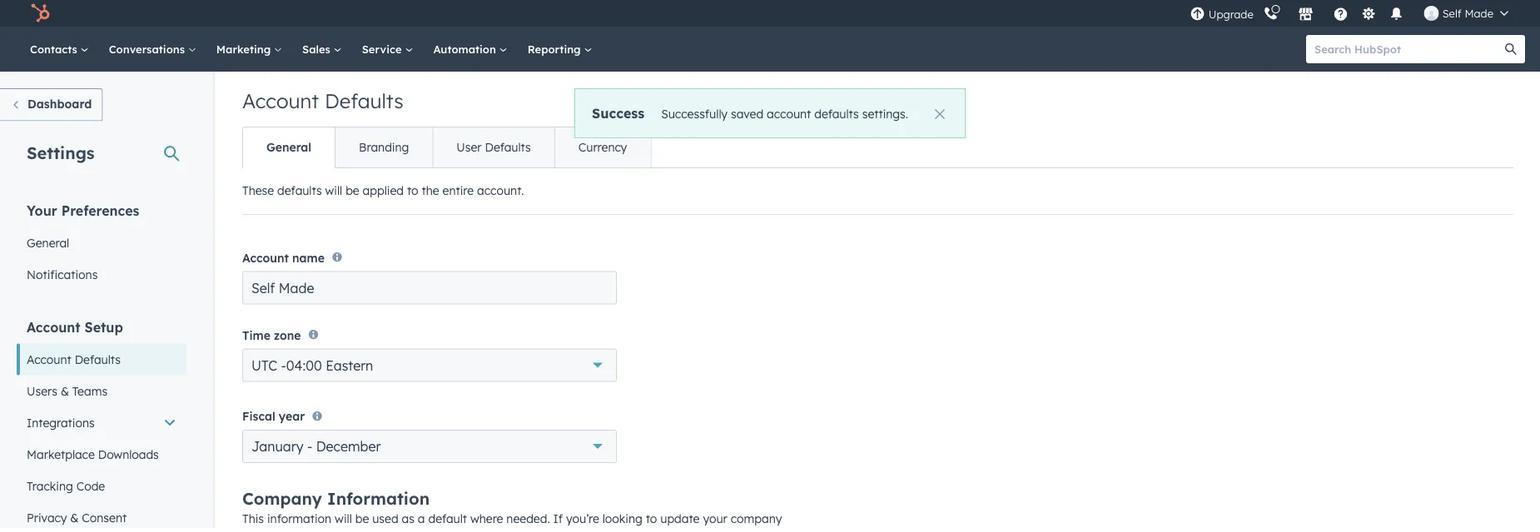 Task type: vqa. For each thing, say whether or not it's contained in the screenshot.
Privacy & Consent link
yes



Task type: describe. For each thing, give the bounding box(es) containing it.
your preferences
[[27, 202, 139, 219]]

notifications image
[[1390, 7, 1405, 22]]

account name
[[242, 250, 325, 265]]

entire
[[443, 183, 474, 198]]

search image
[[1506, 43, 1517, 55]]

default
[[428, 511, 467, 526]]

account defaults link
[[17, 344, 187, 375]]

currency link
[[554, 127, 651, 167]]

settings image
[[1362, 7, 1377, 22]]

search button
[[1497, 35, 1526, 63]]

general for your
[[27, 235, 69, 250]]

time zone
[[242, 328, 301, 342]]

general link for preferences
[[17, 227, 187, 259]]

account left name
[[242, 250, 289, 265]]

applied
[[363, 183, 404, 198]]

account down marketing link
[[242, 88, 319, 113]]

0 vertical spatial to
[[407, 183, 419, 198]]

branding
[[359, 140, 409, 154]]

tracking code link
[[17, 470, 187, 502]]

user defaults link
[[433, 127, 554, 167]]

setup
[[85, 319, 123, 335]]

help image
[[1334, 7, 1349, 22]]

calling icon image
[[1264, 6, 1279, 21]]

notifications
[[27, 267, 98, 281]]

hubspot link
[[20, 3, 62, 23]]

conversations link
[[99, 27, 206, 72]]

upgrade image
[[1191, 7, 1206, 22]]

you're
[[566, 511, 600, 526]]

04:00
[[286, 357, 322, 374]]

reporting link
[[518, 27, 603, 72]]

your
[[703, 511, 728, 526]]

marketplace downloads link
[[17, 438, 187, 470]]

company
[[242, 488, 322, 509]]

january - december
[[252, 438, 381, 455]]

this
[[242, 511, 264, 526]]

company information this information will be used as a default where needed. if you're looking to update your company
[[242, 488, 782, 528]]

fiscal year
[[242, 409, 305, 424]]

self made
[[1443, 6, 1494, 20]]

marketplaces image
[[1299, 7, 1314, 22]]

if
[[553, 511, 563, 526]]

zone
[[274, 328, 301, 342]]

defaults for account defaults link
[[75, 352, 121, 366]]

contacts
[[30, 42, 81, 56]]

account up users
[[27, 352, 71, 366]]

0 horizontal spatial defaults
[[277, 183, 322, 198]]

information
[[267, 511, 332, 526]]

made
[[1465, 6, 1494, 20]]

to inside company information this information will be used as a default where needed. if you're looking to update your company
[[646, 511, 657, 526]]

account setup element
[[17, 318, 187, 528]]

navigation containing general
[[242, 127, 652, 168]]

account defaults inside account setup element
[[27, 352, 121, 366]]

name
[[292, 250, 325, 265]]

reporting
[[528, 42, 584, 56]]

dashboard link
[[0, 88, 103, 121]]

marketplace
[[27, 447, 95, 461]]

year
[[279, 409, 305, 424]]

0 vertical spatial will
[[325, 183, 343, 198]]

general link for defaults
[[243, 127, 335, 167]]

looking
[[603, 511, 643, 526]]

sales
[[302, 42, 334, 56]]

tracking
[[27, 478, 73, 493]]

code
[[76, 478, 105, 493]]

as
[[402, 511, 415, 526]]

user
[[457, 140, 482, 154]]

utc -04:00 eastern
[[252, 357, 373, 374]]

help button
[[1327, 0, 1356, 27]]

successfully saved account defaults settings.
[[661, 106, 909, 121]]

service
[[362, 42, 405, 56]]

service link
[[352, 27, 423, 72]]

notifications link
[[17, 259, 187, 290]]

Account name text field
[[242, 271, 617, 304]]

calling icon button
[[1257, 2, 1286, 24]]

account.
[[477, 183, 524, 198]]

eastern
[[326, 357, 373, 374]]

december
[[316, 438, 381, 455]]

users & teams
[[27, 384, 108, 398]]

users & teams link
[[17, 375, 187, 407]]

a
[[418, 511, 425, 526]]

your preferences element
[[17, 201, 187, 290]]

upgrade
[[1209, 7, 1254, 21]]

ruby anderson image
[[1425, 6, 1440, 21]]



Task type: locate. For each thing, give the bounding box(es) containing it.
& right users
[[61, 384, 69, 398]]

0 horizontal spatial &
[[61, 384, 69, 398]]

0 vertical spatial &
[[61, 384, 69, 398]]

to
[[407, 183, 419, 198], [646, 511, 657, 526]]

currency
[[579, 140, 627, 154]]

defaults for user defaults link
[[485, 140, 531, 154]]

preferences
[[61, 202, 139, 219]]

success alert
[[575, 88, 966, 138]]

saved
[[731, 106, 764, 121]]

1 horizontal spatial general link
[[243, 127, 335, 167]]

january - december button
[[242, 430, 617, 463]]

& for privacy
[[70, 510, 79, 525]]

downloads
[[98, 447, 159, 461]]

0 vertical spatial be
[[346, 183, 360, 198]]

&
[[61, 384, 69, 398], [70, 510, 79, 525]]

0 vertical spatial general
[[267, 140, 312, 154]]

utc
[[252, 357, 277, 374]]

sales link
[[292, 27, 352, 72]]

privacy
[[27, 510, 67, 525]]

menu
[[1189, 0, 1521, 27]]

settings
[[27, 142, 95, 163]]

where
[[470, 511, 503, 526]]

general link up 'these'
[[243, 127, 335, 167]]

0 horizontal spatial to
[[407, 183, 419, 198]]

defaults up the users & teams link
[[75, 352, 121, 366]]

& right privacy
[[70, 510, 79, 525]]

marketing
[[216, 42, 274, 56]]

- right 'january'
[[307, 438, 312, 455]]

close image
[[935, 109, 945, 119]]

fiscal
[[242, 409, 275, 424]]

time
[[242, 328, 271, 342]]

defaults
[[815, 106, 859, 121], [277, 183, 322, 198]]

these
[[242, 183, 274, 198]]

settings.
[[863, 106, 909, 121]]

conversations
[[109, 42, 188, 56]]

defaults inside "navigation"
[[485, 140, 531, 154]]

0 horizontal spatial -
[[281, 357, 286, 374]]

automation
[[433, 42, 499, 56]]

user defaults
[[457, 140, 531, 154]]

general for account
[[267, 140, 312, 154]]

0 vertical spatial defaults
[[815, 106, 859, 121]]

automation link
[[423, 27, 518, 72]]

0 horizontal spatial defaults
[[75, 352, 121, 366]]

consent
[[82, 510, 127, 525]]

will down information in the bottom left of the page
[[335, 511, 352, 526]]

users
[[27, 384, 57, 398]]

1 horizontal spatial &
[[70, 510, 79, 525]]

general down your
[[27, 235, 69, 250]]

0 horizontal spatial general
[[27, 235, 69, 250]]

account left setup at the left of page
[[27, 319, 80, 335]]

information
[[327, 488, 430, 509]]

1 vertical spatial defaults
[[277, 183, 322, 198]]

contacts link
[[20, 27, 99, 72]]

account defaults down sales link
[[242, 88, 404, 113]]

self made button
[[1415, 0, 1519, 27]]

1 vertical spatial general link
[[17, 227, 187, 259]]

1 horizontal spatial defaults
[[815, 106, 859, 121]]

will left "applied"
[[325, 183, 343, 198]]

used
[[372, 511, 399, 526]]

general
[[267, 140, 312, 154], [27, 235, 69, 250]]

defaults inside account setup element
[[75, 352, 121, 366]]

account defaults down account setup
[[27, 352, 121, 366]]

- for 04:00
[[281, 357, 286, 374]]

- for december
[[307, 438, 312, 455]]

general inside the your preferences "element"
[[27, 235, 69, 250]]

1 horizontal spatial general
[[267, 140, 312, 154]]

2 horizontal spatial defaults
[[485, 140, 531, 154]]

company
[[731, 511, 782, 526]]

1 horizontal spatial -
[[307, 438, 312, 455]]

settings link
[[1359, 5, 1380, 22]]

navigation
[[242, 127, 652, 168]]

2 vertical spatial defaults
[[75, 352, 121, 366]]

be left "applied"
[[346, 183, 360, 198]]

0 horizontal spatial general link
[[17, 227, 187, 259]]

1 vertical spatial to
[[646, 511, 657, 526]]

to left the the
[[407, 183, 419, 198]]

marketing link
[[206, 27, 292, 72]]

branding link
[[335, 127, 433, 167]]

0 vertical spatial account defaults
[[242, 88, 404, 113]]

1 vertical spatial account defaults
[[27, 352, 121, 366]]

1 vertical spatial general
[[27, 235, 69, 250]]

defaults
[[325, 88, 404, 113], [485, 140, 531, 154], [75, 352, 121, 366]]

update
[[661, 511, 700, 526]]

tracking code
[[27, 478, 105, 493]]

general up 'these'
[[267, 140, 312, 154]]

these defaults will be applied to the entire account.
[[242, 183, 524, 198]]

general link
[[243, 127, 335, 167], [17, 227, 187, 259]]

account
[[767, 106, 811, 121]]

marketplaces button
[[1289, 0, 1324, 27]]

general link down preferences
[[17, 227, 187, 259]]

successfully
[[661, 106, 728, 121]]

defaults right user
[[485, 140, 531, 154]]

notifications button
[[1383, 0, 1411, 27]]

1 vertical spatial will
[[335, 511, 352, 526]]

marketplace downloads
[[27, 447, 159, 461]]

1 vertical spatial -
[[307, 438, 312, 455]]

january
[[252, 438, 304, 455]]

Search HubSpot search field
[[1307, 35, 1511, 63]]

privacy & consent
[[27, 510, 127, 525]]

0 vertical spatial -
[[281, 357, 286, 374]]

to left update
[[646, 511, 657, 526]]

account setup
[[27, 319, 123, 335]]

be left used
[[355, 511, 369, 526]]

defaults up branding
[[325, 88, 404, 113]]

defaults right 'these'
[[277, 183, 322, 198]]

privacy & consent link
[[17, 502, 187, 528]]

0 vertical spatial defaults
[[325, 88, 404, 113]]

teams
[[72, 384, 108, 398]]

defaults right "account"
[[815, 106, 859, 121]]

- right utc
[[281, 357, 286, 374]]

0 vertical spatial general link
[[243, 127, 335, 167]]

hubspot image
[[30, 3, 50, 23]]

will inside company information this information will be used as a default where needed. if you're looking to update your company
[[335, 511, 352, 526]]

menu containing self made
[[1189, 0, 1521, 27]]

dashboard
[[27, 97, 92, 111]]

1 horizontal spatial defaults
[[325, 88, 404, 113]]

account
[[242, 88, 319, 113], [242, 250, 289, 265], [27, 319, 80, 335], [27, 352, 71, 366]]

utc -04:00 eastern button
[[242, 349, 617, 382]]

0 horizontal spatial account defaults
[[27, 352, 121, 366]]

& for users
[[61, 384, 69, 398]]

be inside company information this information will be used as a default where needed. if you're looking to update your company
[[355, 511, 369, 526]]

1 vertical spatial &
[[70, 510, 79, 525]]

1 vertical spatial defaults
[[485, 140, 531, 154]]

defaults inside success alert
[[815, 106, 859, 121]]

integrations
[[27, 415, 95, 430]]

integrations button
[[17, 407, 187, 438]]

your
[[27, 202, 57, 219]]

the
[[422, 183, 439, 198]]

needed.
[[507, 511, 550, 526]]

-
[[281, 357, 286, 374], [307, 438, 312, 455]]

1 horizontal spatial account defaults
[[242, 88, 404, 113]]

1 horizontal spatial to
[[646, 511, 657, 526]]

1 vertical spatial be
[[355, 511, 369, 526]]



